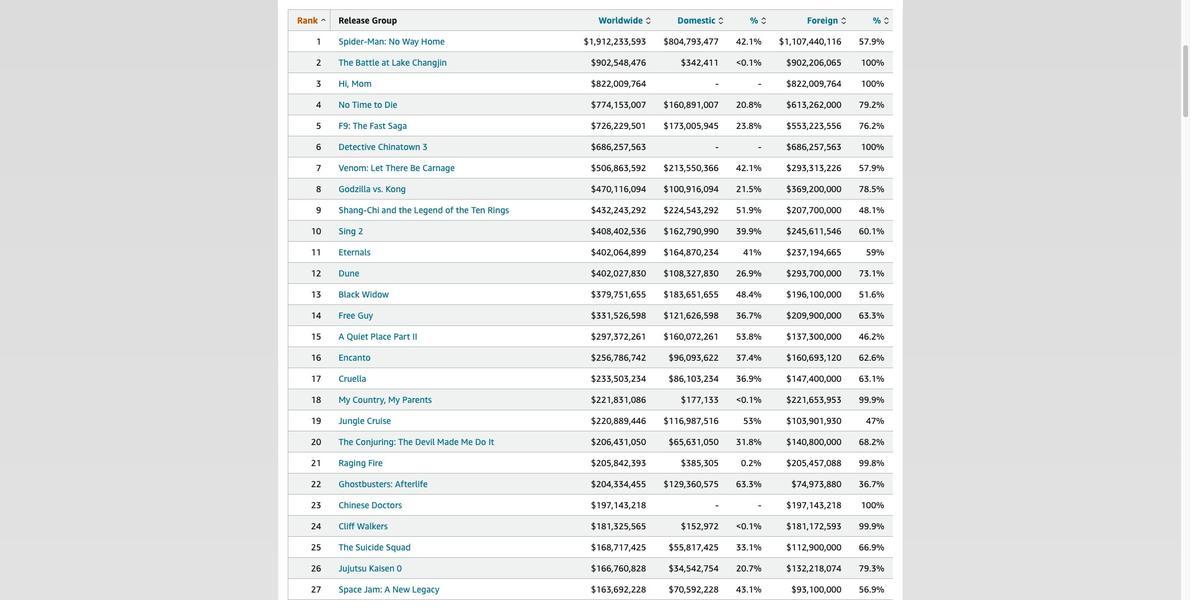 Task type: describe. For each thing, give the bounding box(es) containing it.
the suicide squad link
[[339, 542, 411, 553]]

way
[[402, 36, 419, 47]]

ten
[[471, 205, 486, 215]]

43.1%
[[736, 584, 762, 595]]

$108,327,830
[[664, 268, 719, 279]]

made
[[437, 437, 459, 447]]

$204,334,455
[[591, 479, 646, 489]]

doctors
[[372, 500, 402, 511]]

42.1% for $804,793,477
[[736, 36, 762, 47]]

2 $822,009,764 from the left
[[787, 78, 842, 89]]

venom: let there be carnage
[[339, 163, 455, 173]]

1 vertical spatial 36.7%
[[859, 479, 885, 489]]

space
[[339, 584, 362, 595]]

the conjuring: the devil made me do it link
[[339, 437, 494, 447]]

$237,194,665
[[787, 247, 842, 257]]

$147,400,000
[[787, 373, 842, 384]]

$774,153,007
[[591, 99, 646, 110]]

$205,457,088
[[787, 458, 842, 468]]

1 horizontal spatial 2
[[358, 226, 363, 236]]

the battle at lake changjin link
[[339, 57, 447, 68]]

$205,842,393
[[591, 458, 646, 468]]

1 my from the left
[[339, 395, 350, 405]]

$74,973,880
[[792, 479, 842, 489]]

devil
[[415, 437, 435, 447]]

carnage
[[423, 163, 455, 173]]

place
[[371, 331, 391, 342]]

jujutsu
[[339, 563, 367, 574]]

be
[[410, 163, 420, 173]]

63.1%
[[859, 373, 885, 384]]

detective
[[339, 141, 376, 152]]

24
[[311, 521, 321, 532]]

57.9% for $293,313,226
[[859, 163, 885, 173]]

$137,300,000
[[787, 331, 842, 342]]

- down 0.2%
[[758, 500, 762, 511]]

$129,360,575
[[664, 479, 719, 489]]

0 horizontal spatial 3
[[316, 78, 321, 89]]

the battle at lake changjin
[[339, 57, 447, 68]]

$432,243,292
[[591, 205, 646, 215]]

12
[[311, 268, 321, 279]]

21.5%
[[736, 184, 762, 194]]

$553,223,556
[[787, 120, 842, 131]]

$1,107,440,116
[[779, 36, 842, 47]]

there
[[386, 163, 408, 173]]

part
[[394, 331, 410, 342]]

16
[[311, 352, 321, 363]]

spider-man: no way home
[[339, 36, 445, 47]]

23
[[311, 500, 321, 511]]

guy
[[358, 310, 373, 321]]

$221,831,086
[[591, 395, 646, 405]]

the conjuring: the devil made me do it
[[339, 437, 494, 447]]

$162,790,990
[[664, 226, 719, 236]]

27
[[311, 584, 321, 595]]

$160,072,261
[[664, 331, 719, 342]]

$213,550,366
[[664, 163, 719, 173]]

- down the 23.8%
[[758, 141, 762, 152]]

$86,103,234
[[669, 373, 719, 384]]

14
[[311, 310, 321, 321]]

48.4%
[[736, 289, 762, 300]]

spider-man: no way home link
[[339, 36, 445, 47]]

cliff walkers link
[[339, 521, 388, 532]]

chinese doctors
[[339, 500, 402, 511]]

legend
[[414, 205, 443, 215]]

0 horizontal spatial 63.3%
[[736, 479, 762, 489]]

- up $152,972
[[716, 500, 719, 511]]

- up 20.8%
[[758, 78, 762, 89]]

saga
[[388, 120, 407, 131]]

f9: the fast saga
[[339, 120, 407, 131]]

0 horizontal spatial 2
[[316, 57, 321, 68]]

100% for $822,009,764
[[861, 78, 885, 89]]

die
[[385, 99, 398, 110]]

it
[[489, 437, 494, 447]]

$220,889,446
[[591, 416, 646, 426]]

1 $686,257,563 from the left
[[591, 141, 646, 152]]

and
[[382, 205, 397, 215]]

$103,901,930
[[787, 416, 842, 426]]

of
[[445, 205, 454, 215]]

kaisen
[[369, 563, 395, 574]]

$207,700,000
[[787, 205, 842, 215]]

$65,631,050
[[669, 437, 719, 447]]

$221,653,953
[[787, 395, 842, 405]]

the for battle
[[339, 57, 353, 68]]

$297,372,261
[[591, 331, 646, 342]]

1 % link from the left
[[750, 15, 766, 25]]

25
[[311, 542, 321, 553]]

2 the from the left
[[456, 205, 469, 215]]

2 $686,257,563 from the left
[[787, 141, 842, 152]]

detective chinatown 3 link
[[339, 141, 428, 152]]

cliff walkers
[[339, 521, 388, 532]]

ghostbusters: afterlife link
[[339, 479, 428, 489]]

jungle
[[339, 416, 365, 426]]

me
[[461, 437, 473, 447]]

space jam: a new legacy
[[339, 584, 440, 595]]

$1,912,233,593
[[584, 36, 646, 47]]

17
[[311, 373, 321, 384]]

cruise
[[367, 416, 391, 426]]

time
[[352, 99, 372, 110]]

worldwide
[[599, 15, 643, 25]]

the left devil
[[398, 437, 413, 447]]

parents
[[402, 395, 432, 405]]

79.2%
[[859, 99, 885, 110]]

the for conjuring:
[[339, 437, 353, 447]]

0 horizontal spatial 36.7%
[[736, 310, 762, 321]]

legacy
[[412, 584, 440, 595]]

41%
[[743, 247, 762, 257]]

$342,411
[[681, 57, 719, 68]]

100% for $686,257,563
[[861, 141, 885, 152]]

free guy
[[339, 310, 373, 321]]

- up $213,550,366
[[716, 141, 719, 152]]



Task type: vqa. For each thing, say whether or not it's contained in the screenshot.
"53.8%"
yes



Task type: locate. For each thing, give the bounding box(es) containing it.
0 vertical spatial a
[[339, 331, 344, 342]]

ii
[[413, 331, 417, 342]]

2 % link from the left
[[873, 15, 889, 25]]

$112,900,000
[[787, 542, 842, 553]]

1 horizontal spatial % link
[[873, 15, 889, 25]]

2 42.1% from the top
[[736, 163, 762, 173]]

raging fire
[[339, 458, 383, 468]]

3 100% from the top
[[861, 141, 885, 152]]

chinese doctors link
[[339, 500, 402, 511]]

- down $342,411
[[716, 78, 719, 89]]

18
[[311, 395, 321, 405]]

1 42.1% from the top
[[736, 36, 762, 47]]

$93,100,000
[[792, 584, 842, 595]]

$822,009,764 down '$902,548,476'
[[591, 78, 646, 89]]

% right domestic link
[[750, 15, 759, 25]]

62.6%
[[859, 352, 885, 363]]

1 100% from the top
[[861, 57, 885, 68]]

let
[[371, 163, 383, 173]]

rings
[[488, 205, 509, 215]]

0 vertical spatial <0.1%
[[736, 57, 762, 68]]

7
[[316, 163, 321, 173]]

$96,093,622
[[669, 352, 719, 363]]

dune link
[[339, 268, 359, 279]]

0 vertical spatial 36.7%
[[736, 310, 762, 321]]

raging fire link
[[339, 458, 383, 468]]

1 horizontal spatial the
[[456, 205, 469, 215]]

1 horizontal spatial 63.3%
[[859, 310, 885, 321]]

0 horizontal spatial no
[[339, 99, 350, 110]]

godzilla vs. kong link
[[339, 184, 406, 194]]

$100,916,094
[[664, 184, 719, 194]]

0 vertical spatial 63.3%
[[859, 310, 885, 321]]

1 vertical spatial a
[[385, 584, 390, 595]]

0 horizontal spatial my
[[339, 395, 350, 405]]

99.9% for $221,653,953
[[859, 395, 885, 405]]

6
[[316, 141, 321, 152]]

2 <0.1% from the top
[[736, 395, 762, 405]]

sing
[[339, 226, 356, 236]]

2 right sing
[[358, 226, 363, 236]]

1 $197,143,218 from the left
[[591, 500, 646, 511]]

space jam: a new legacy link
[[339, 584, 440, 595]]

0 vertical spatial 57.9%
[[859, 36, 885, 47]]

quiet
[[347, 331, 368, 342]]

99.9% up the 66.9%
[[859, 521, 885, 532]]

ghostbusters:
[[339, 479, 393, 489]]

$379,751,655
[[591, 289, 646, 300]]

1 horizontal spatial my
[[388, 395, 400, 405]]

1 horizontal spatial %
[[873, 15, 881, 25]]

1 vertical spatial 42.1%
[[736, 163, 762, 173]]

walkers
[[357, 521, 388, 532]]

1 57.9% from the top
[[859, 36, 885, 47]]

$331,526,598
[[591, 310, 646, 321]]

<0.1% up 33.1%
[[736, 521, 762, 532]]

the right f9:
[[353, 120, 367, 131]]

black
[[339, 289, 360, 300]]

$686,257,563 up $293,313,226
[[787, 141, 842, 152]]

1 vertical spatial no
[[339, 99, 350, 110]]

$168,717,425
[[591, 542, 646, 553]]

0 horizontal spatial %
[[750, 15, 759, 25]]

1 vertical spatial 2
[[358, 226, 363, 236]]

shang-
[[339, 205, 367, 215]]

% for first % link from the left
[[750, 15, 759, 25]]

no left way
[[389, 36, 400, 47]]

do
[[475, 437, 486, 447]]

8
[[316, 184, 321, 194]]

48.1%
[[859, 205, 885, 215]]

the for suicide
[[339, 542, 353, 553]]

0 vertical spatial 3
[[316, 78, 321, 89]]

1 vertical spatial 63.3%
[[736, 479, 762, 489]]

conjuring:
[[356, 437, 396, 447]]

$206,431,050
[[591, 437, 646, 447]]

a quiet place part ii
[[339, 331, 417, 342]]

1 <0.1% from the top
[[736, 57, 762, 68]]

<0.1% up 20.8%
[[736, 57, 762, 68]]

no time to die link
[[339, 99, 398, 110]]

the suicide squad
[[339, 542, 411, 553]]

42.1% right $804,793,477
[[736, 36, 762, 47]]

jungle cruise
[[339, 416, 391, 426]]

$408,402,536
[[591, 226, 646, 236]]

63.3% down 51.6%
[[859, 310, 885, 321]]

2 $197,143,218 from the left
[[787, 500, 842, 511]]

$160,693,120
[[787, 352, 842, 363]]

domestic link
[[678, 15, 723, 25]]

<0.1% for $152,972
[[736, 521, 762, 532]]

worldwide link
[[599, 15, 651, 25]]

1 vertical spatial 57.9%
[[859, 163, 885, 173]]

my
[[339, 395, 350, 405], [388, 395, 400, 405]]

42.1% up 21.5%
[[736, 163, 762, 173]]

1 horizontal spatial no
[[389, 36, 400, 47]]

20.8%
[[736, 99, 762, 110]]

% link right foreign link
[[873, 15, 889, 25]]

0 horizontal spatial $197,143,218
[[591, 500, 646, 511]]

23.8%
[[736, 120, 762, 131]]

$686,257,563 down $726,229,501
[[591, 141, 646, 152]]

ghostbusters: afterlife
[[339, 479, 428, 489]]

0 horizontal spatial $686,257,563
[[591, 141, 646, 152]]

$209,900,000
[[787, 310, 842, 321]]

spider-
[[339, 36, 367, 47]]

% link
[[750, 15, 766, 25], [873, 15, 889, 25]]

rank
[[297, 15, 318, 25], [297, 15, 318, 25]]

<0.1% for $177,133
[[736, 395, 762, 405]]

<0.1% for $342,411
[[736, 57, 762, 68]]

1 vertical spatial <0.1%
[[736, 395, 762, 405]]

37.4%
[[736, 352, 762, 363]]

5
[[316, 120, 321, 131]]

1 99.9% from the top
[[859, 395, 885, 405]]

$196,100,000
[[787, 289, 842, 300]]

1 horizontal spatial 3
[[423, 141, 428, 152]]

$197,143,218
[[591, 500, 646, 511], [787, 500, 842, 511]]

57.9%
[[859, 36, 885, 47], [859, 163, 885, 173]]

2 99.9% from the top
[[859, 521, 885, 532]]

no left 'time'
[[339, 99, 350, 110]]

0 horizontal spatial $822,009,764
[[591, 78, 646, 89]]

1 $822,009,764 from the left
[[591, 78, 646, 89]]

51.9%
[[736, 205, 762, 215]]

63.3% down 0.2%
[[736, 479, 762, 489]]

1 vertical spatial 3
[[423, 141, 428, 152]]

lake
[[392, 57, 410, 68]]

0 vertical spatial 2
[[316, 57, 321, 68]]

$197,143,218 down $204,334,455
[[591, 500, 646, 511]]

$164,870,234
[[664, 247, 719, 257]]

$402,064,899
[[591, 247, 646, 257]]

0 horizontal spatial a
[[339, 331, 344, 342]]

venom:
[[339, 163, 369, 173]]

$140,800,000
[[787, 437, 842, 447]]

2 % from the left
[[873, 15, 881, 25]]

the down jungle
[[339, 437, 353, 447]]

widow
[[362, 289, 389, 300]]

99.9% for $181,172,593
[[859, 521, 885, 532]]

$197,143,218 up $181,172,593
[[787, 500, 842, 511]]

0 horizontal spatial the
[[399, 205, 412, 215]]

99.9% down "63.1%"
[[859, 395, 885, 405]]

the down cliff
[[339, 542, 353, 553]]

3 up 4
[[316, 78, 321, 89]]

$166,760,828
[[591, 563, 646, 574]]

2 57.9% from the top
[[859, 163, 885, 173]]

raging
[[339, 458, 366, 468]]

0.2%
[[741, 458, 762, 468]]

black widow link
[[339, 289, 389, 300]]

42.1% for $213,550,366
[[736, 163, 762, 173]]

51.6%
[[859, 289, 885, 300]]

0 vertical spatial no
[[389, 36, 400, 47]]

1 horizontal spatial a
[[385, 584, 390, 595]]

1 vertical spatial 99.9%
[[859, 521, 885, 532]]

1 horizontal spatial $197,143,218
[[787, 500, 842, 511]]

2 100% from the top
[[861, 78, 885, 89]]

a left new
[[385, 584, 390, 595]]

57.9% for $1,107,440,116
[[859, 36, 885, 47]]

4 100% from the top
[[861, 500, 885, 511]]

jujutsu kaisen 0
[[339, 563, 402, 574]]

my left parents
[[388, 395, 400, 405]]

57.9% right $1,107,440,116 at the right top
[[859, 36, 885, 47]]

the right "and"
[[399, 205, 412, 215]]

100% for $902,206,065
[[861, 57, 885, 68]]

1 % from the left
[[750, 15, 759, 25]]

cliff
[[339, 521, 355, 532]]

1 horizontal spatial 36.7%
[[859, 479, 885, 489]]

0 horizontal spatial % link
[[750, 15, 766, 25]]

2 down 1
[[316, 57, 321, 68]]

the up hi,
[[339, 57, 353, 68]]

0 vertical spatial 99.9%
[[859, 395, 885, 405]]

% right foreign link
[[873, 15, 881, 25]]

hi,
[[339, 78, 349, 89]]

36.7% up 53.8%
[[736, 310, 762, 321]]

my up jungle
[[339, 395, 350, 405]]

% link right domestic link
[[750, 15, 766, 25]]

2 vertical spatial <0.1%
[[736, 521, 762, 532]]

68.2%
[[859, 437, 885, 447]]

1 horizontal spatial $686,257,563
[[787, 141, 842, 152]]

57.9% up 78.5%
[[859, 163, 885, 173]]

3 up carnage
[[423, 141, 428, 152]]

3 <0.1% from the top
[[736, 521, 762, 532]]

$152,972
[[681, 521, 719, 532]]

eternals link
[[339, 247, 371, 257]]

1 horizontal spatial $822,009,764
[[787, 78, 842, 89]]

2 my from the left
[[388, 395, 400, 405]]

<0.1% down 36.9%
[[736, 395, 762, 405]]

$822,009,764 down $902,206,065
[[787, 78, 842, 89]]

the right of
[[456, 205, 469, 215]]

chinatown
[[378, 141, 420, 152]]

1 the from the left
[[399, 205, 412, 215]]

sing 2 link
[[339, 226, 363, 236]]

$55,817,425
[[669, 542, 719, 553]]

% for first % link from right
[[873, 15, 881, 25]]

encanto link
[[339, 352, 371, 363]]

78.5%
[[859, 184, 885, 194]]

0 vertical spatial 42.1%
[[736, 36, 762, 47]]

100% for $197,143,218
[[861, 500, 885, 511]]

$402,027,830
[[591, 268, 646, 279]]

79.3%
[[859, 563, 885, 574]]

36.7% down 99.8% at the right
[[859, 479, 885, 489]]

black widow
[[339, 289, 389, 300]]

cruella
[[339, 373, 366, 384]]

foreign
[[808, 15, 839, 25]]

$233,503,234
[[591, 373, 646, 384]]

a left the quiet
[[339, 331, 344, 342]]

4
[[316, 99, 321, 110]]

rank link
[[297, 15, 326, 25], [297, 15, 326, 25]]



